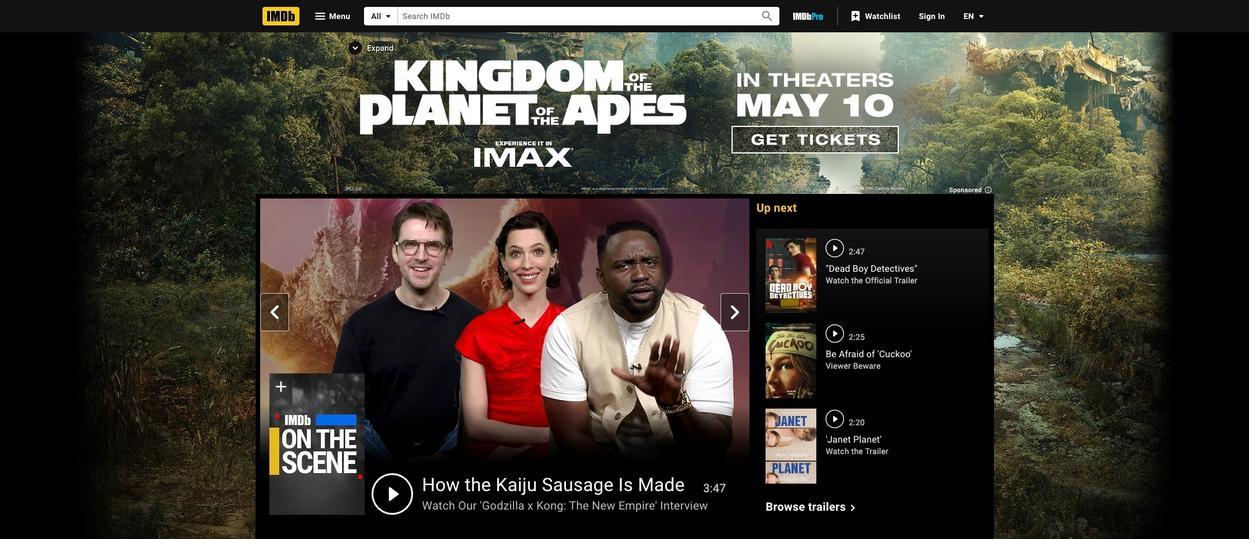 Task type: describe. For each thing, give the bounding box(es) containing it.
arrow drop down image
[[381, 9, 395, 23]]

watchlist image
[[849, 9, 863, 23]]

arrow drop down image
[[975, 9, 988, 23]]

submit search image
[[761, 9, 774, 23]]

sponsored content section
[[71, 0, 1179, 539]]

chevron right image
[[846, 501, 860, 515]]

menu image
[[313, 9, 327, 23]]



Task type: locate. For each thing, give the bounding box(es) containing it.
chevron left inline image
[[268, 305, 281, 319]]

None field
[[398, 7, 748, 25]]

Search IMDb text field
[[398, 7, 748, 25]]

chevron right inline image
[[729, 305, 742, 319]]

how the kaiju sausage is made element
[[260, 199, 750, 515]]

godzilla x kong: the new empire image
[[269, 374, 365, 515], [269, 374, 365, 515]]

None search field
[[364, 7, 780, 25]]

group
[[260, 198, 750, 515], [269, 374, 365, 515]]

cuckoo image
[[766, 323, 817, 398]]

how the kaiju sausage is made image
[[260, 198, 750, 474]]

janet planet image
[[766, 409, 817, 484]]

dead boy detectives image
[[766, 238, 817, 313]]



Task type: vqa. For each thing, say whether or not it's contained in the screenshot.
the rightmost to
no



